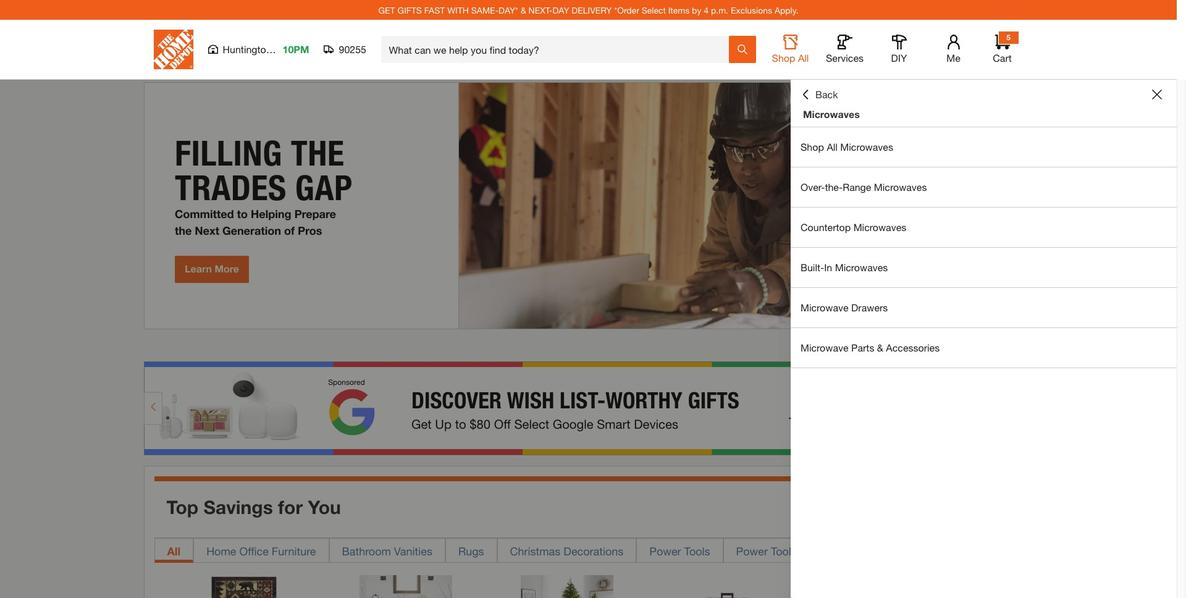 Task type: locate. For each thing, give the bounding box(es) containing it.
2 horizontal spatial all
[[827, 141, 838, 153]]

1 power from the left
[[650, 544, 681, 558]]

sonoma 48 in. w x 22 in. d x 34 in. h single sink bath vanity in almond latte with carrara marble top image
[[359, 575, 452, 598]]

accessories
[[886, 342, 940, 353], [795, 544, 855, 558]]

microwave
[[801, 302, 849, 313], [801, 342, 849, 353]]

microwave down in
[[801, 302, 849, 313]]

microwave left parts
[[801, 342, 849, 353]]

power
[[650, 544, 681, 558], [736, 544, 768, 558]]

& right day*
[[521, 5, 526, 15]]

0 vertical spatial microwave
[[801, 302, 849, 313]]

shop all microwaves link
[[791, 127, 1177, 167]]

exclusions
[[731, 5, 772, 15]]

bathroom vanities
[[342, 544, 432, 558]]

shop all
[[772, 52, 809, 64]]

What can we help you find today? search field
[[389, 36, 728, 62]]

accessories inside button
[[795, 544, 855, 558]]

items
[[668, 5, 690, 15]]

over-
[[801, 181, 825, 193]]

top
[[167, 496, 198, 518]]

shop inside the shop all button
[[772, 52, 796, 64]]

countertop
[[801, 221, 851, 233]]

power for power tools
[[650, 544, 681, 558]]

0 horizontal spatial power
[[650, 544, 681, 558]]

all up the-
[[827, 141, 838, 153]]

1 horizontal spatial &
[[877, 342, 884, 353]]

accessories right tool
[[795, 544, 855, 558]]

all
[[798, 52, 809, 64], [827, 141, 838, 153], [167, 544, 181, 558]]

microwave parts & accessories
[[801, 342, 940, 353]]

1 horizontal spatial accessories
[[886, 342, 940, 353]]

delivery
[[572, 5, 612, 15]]

1 microwave from the top
[[801, 302, 849, 313]]

all button
[[154, 538, 193, 563]]

microwaves down back
[[803, 108, 860, 120]]

1 vertical spatial &
[[877, 342, 884, 353]]

huntington
[[223, 43, 272, 55]]

90255
[[339, 43, 366, 55]]

shop inside shop all microwaves link
[[801, 141, 824, 153]]

all inside menu
[[827, 141, 838, 153]]

microwave for microwave drawers
[[801, 302, 849, 313]]

0 horizontal spatial accessories
[[795, 544, 855, 558]]

parts
[[852, 342, 875, 353]]

drawers
[[852, 302, 888, 313]]

power for power tool accessories
[[736, 544, 768, 558]]

p.m.
[[711, 5, 729, 15]]

home office furniture
[[206, 544, 316, 558]]

home office furniture button
[[193, 538, 329, 563]]

me button
[[934, 35, 974, 64]]

1 vertical spatial all
[[827, 141, 838, 153]]

drawer close image
[[1152, 90, 1162, 99]]

diy
[[891, 52, 907, 64]]

tools
[[684, 544, 710, 558]]

2 microwave from the top
[[801, 342, 849, 353]]

1 vertical spatial accessories
[[795, 544, 855, 558]]

1 horizontal spatial all
[[798, 52, 809, 64]]

accessories right parts
[[886, 342, 940, 353]]

rugs
[[458, 544, 484, 558]]

shop all button
[[771, 35, 810, 64]]

5
[[1007, 33, 1011, 42]]

& right parts
[[877, 342, 884, 353]]

back button
[[801, 88, 838, 101]]

top savings for you
[[167, 496, 341, 518]]

microwaves
[[803, 108, 860, 120], [841, 141, 894, 153], [874, 181, 927, 193], [854, 221, 907, 233], [835, 261, 888, 273]]

the-
[[825, 181, 843, 193]]

0 vertical spatial all
[[798, 52, 809, 64]]

me
[[947, 52, 961, 64]]

all down the top
[[167, 544, 181, 558]]

power left tools
[[650, 544, 681, 558]]

back
[[816, 88, 838, 100]]

rugs button
[[445, 538, 497, 563]]

over-the-range microwaves
[[801, 181, 927, 193]]

over-the-range microwaves link
[[791, 167, 1177, 207]]

2 power from the left
[[736, 544, 768, 558]]

power tools
[[650, 544, 710, 558]]

shop for shop all
[[772, 52, 796, 64]]

decorations
[[564, 544, 624, 558]]

all inside button
[[798, 52, 809, 64]]

menu
[[791, 127, 1177, 368]]

1 horizontal spatial shop
[[801, 141, 824, 153]]

6 ft. pre-lit green fir artificial christmas tree with 350 led lights 9 functional multi-color remote controller image
[[521, 575, 614, 598]]

christmas decorations
[[510, 544, 624, 558]]

90255 button
[[324, 43, 367, 56]]

cart
[[993, 52, 1012, 64]]

0 horizontal spatial &
[[521, 5, 526, 15]]

apply.
[[775, 5, 799, 15]]

get gifts fast with same-day* & next-day delivery *order select items by 4 p.m. exclusions apply.
[[378, 5, 799, 15]]

0 horizontal spatial shop
[[772, 52, 796, 64]]

services
[[826, 52, 864, 64]]

all up back button in the right of the page
[[798, 52, 809, 64]]

park
[[274, 43, 295, 55]]

shop
[[772, 52, 796, 64], [801, 141, 824, 153]]

christmas decorations button
[[497, 538, 637, 563]]

0 vertical spatial shop
[[772, 52, 796, 64]]

shop down apply.
[[772, 52, 796, 64]]

2 vertical spatial all
[[167, 544, 181, 558]]

1 vertical spatial shop
[[801, 141, 824, 153]]

power left tool
[[736, 544, 768, 558]]

by
[[692, 5, 702, 15]]

0 horizontal spatial all
[[167, 544, 181, 558]]

microwaves right in
[[835, 261, 888, 273]]

&
[[521, 5, 526, 15], [877, 342, 884, 353]]

0 vertical spatial &
[[521, 5, 526, 15]]

tool
[[771, 544, 792, 558]]

for
[[278, 496, 303, 518]]

1 vertical spatial microwave
[[801, 342, 849, 353]]

shop up over-
[[801, 141, 824, 153]]

bathroom vanities button
[[329, 538, 445, 563]]

gifts
[[398, 5, 422, 15]]

m18 fuel 18-v lithium-ion brushless cordless hammer drill and impact driver combo kit (2-tool) with router image
[[683, 575, 776, 598]]

vanities
[[394, 544, 432, 558]]

menu containing shop all microwaves
[[791, 127, 1177, 368]]

shop all microwaves
[[801, 141, 894, 153]]

huntington park
[[223, 43, 295, 55]]

1 horizontal spatial power
[[736, 544, 768, 558]]



Task type: vqa. For each thing, say whether or not it's contained in the screenshot.
rightmost Power
yes



Task type: describe. For each thing, give the bounding box(es) containing it.
same-
[[471, 5, 499, 15]]

with
[[447, 5, 469, 15]]

services button
[[825, 35, 865, 64]]

power tools button
[[637, 538, 723, 563]]

0 vertical spatial accessories
[[886, 342, 940, 353]]

all for shop all microwaves
[[827, 141, 838, 153]]

4
[[704, 5, 709, 15]]

microwave drawers link
[[791, 288, 1177, 328]]

office
[[239, 544, 269, 558]]

*order
[[614, 5, 639, 15]]

home
[[206, 544, 236, 558]]

10pm
[[283, 43, 309, 55]]

day*
[[499, 5, 518, 15]]

countertop microwaves
[[801, 221, 907, 233]]

day
[[553, 5, 569, 15]]

select
[[642, 5, 666, 15]]

microwaves right range
[[874, 181, 927, 193]]

cart 5
[[993, 33, 1012, 64]]

get
[[378, 5, 395, 15]]

savings
[[204, 496, 273, 518]]

built-in microwaves
[[801, 261, 888, 273]]

all inside "button"
[[167, 544, 181, 558]]

furniture
[[272, 544, 316, 558]]

microwave parts & accessories link
[[791, 328, 1177, 368]]

microwaves up over-the-range microwaves at the top right
[[841, 141, 894, 153]]

in
[[824, 261, 833, 273]]

next-
[[529, 5, 553, 15]]

microwave for microwave parts & accessories
[[801, 342, 849, 353]]

all for shop all
[[798, 52, 809, 64]]

fast
[[424, 5, 445, 15]]

feedback link image
[[1170, 209, 1186, 276]]

bathroom
[[342, 544, 391, 558]]

you
[[308, 496, 341, 518]]

built-in microwaves link
[[791, 248, 1177, 287]]

range
[[843, 181, 872, 193]]

built-
[[801, 261, 824, 273]]

countertop microwaves link
[[791, 208, 1177, 247]]

the home depot logo image
[[154, 30, 193, 69]]

microwaves down over-the-range microwaves at the top right
[[854, 221, 907, 233]]

shop for shop all microwaves
[[801, 141, 824, 153]]

buffalo bear brown/red 5 ft. x 7 ft. indoor area rug image
[[198, 575, 291, 598]]

power tool accessories button
[[723, 538, 868, 563]]

power tool accessories
[[736, 544, 855, 558]]

img for filling the trades gap committed to helping prepare  the next generation of pros image
[[144, 82, 1034, 329]]

& inside menu
[[877, 342, 884, 353]]

diy button
[[880, 35, 919, 64]]

christmas
[[510, 544, 561, 558]]

microwave drawers
[[801, 302, 888, 313]]



